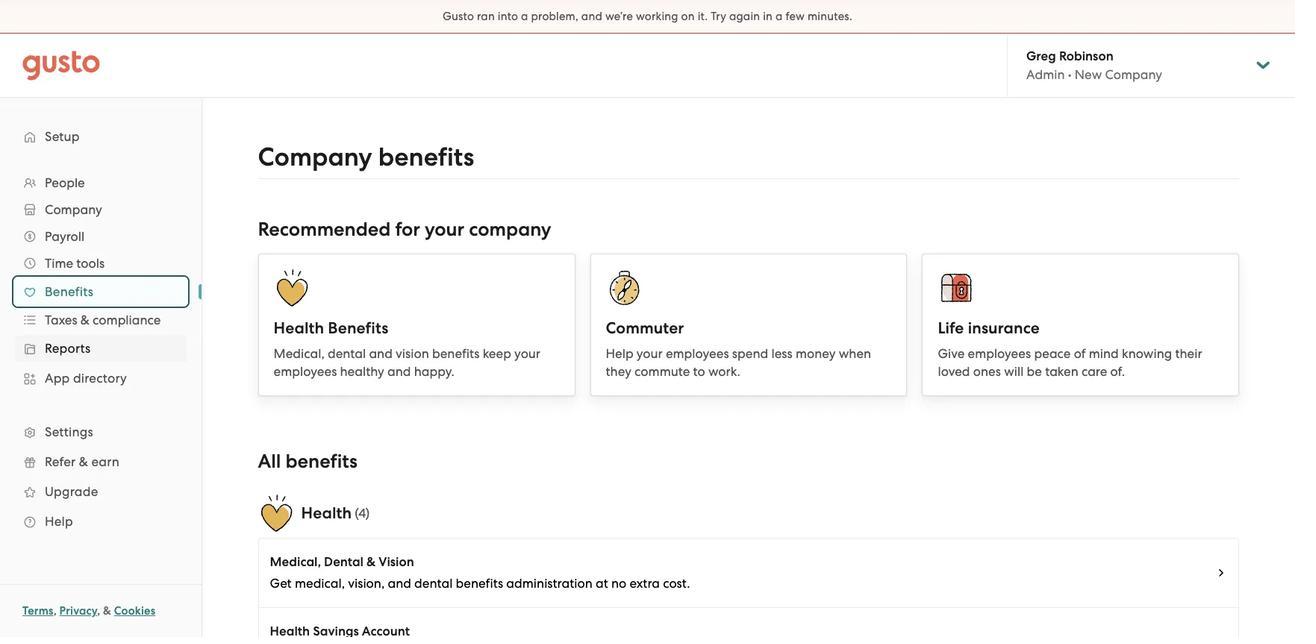 Task type: locate. For each thing, give the bounding box(es) containing it.
of
[[1074, 346, 1086, 361]]

recommended for your company
[[258, 218, 552, 241]]

medical, down health benefits
[[274, 346, 325, 361]]

opens in current tab image
[[1216, 567, 1228, 579]]

your right keep
[[515, 346, 541, 361]]

1 horizontal spatial benefits
[[328, 319, 389, 338]]

people
[[45, 175, 85, 190]]

less
[[772, 346, 793, 361]]

0 horizontal spatial a
[[521, 10, 528, 23]]

your up commute
[[637, 346, 663, 361]]

setup link
[[15, 123, 187, 150]]

settings link
[[15, 419, 187, 446]]

your inside the help your employees spend less money when they commute to work.
[[637, 346, 663, 361]]

0 horizontal spatial help
[[45, 514, 73, 529]]

privacy
[[59, 605, 97, 618]]

list
[[0, 169, 202, 537]]

employees inside 'medical, dental and vision benefits keep your employees healthy and happy.'
[[274, 364, 337, 379]]

all
[[258, 450, 281, 473]]

dental right vision,
[[414, 576, 453, 591]]

payroll
[[45, 229, 85, 244]]

medical, inside medical, dental & vision get medical, vision, and dental benefits administration at no extra cost.
[[270, 555, 321, 570]]

health for health benefits
[[274, 319, 324, 338]]

will
[[1004, 364, 1024, 379]]

health
[[274, 319, 324, 338], [301, 504, 352, 523]]

get
[[270, 576, 292, 591]]

1 horizontal spatial company
[[258, 142, 372, 172]]

minutes.
[[808, 10, 853, 23]]

1 horizontal spatial help
[[606, 346, 634, 361]]

time tools
[[45, 256, 105, 271]]

medical, for dental
[[270, 555, 321, 570]]

1 horizontal spatial employees
[[666, 346, 729, 361]]

terms
[[22, 605, 53, 618]]

refer & earn link
[[15, 449, 187, 476]]

company button
[[15, 196, 187, 223]]

medical,
[[295, 576, 345, 591]]

benefits
[[378, 142, 474, 172], [432, 346, 480, 361], [286, 450, 358, 473], [456, 576, 503, 591]]

medical, dental & vision get medical, vision, and dental benefits administration at no extra cost.
[[270, 555, 690, 591]]

give employees peace of mind knowing their loved ones will be taken care of.
[[938, 346, 1203, 379]]

happy.
[[414, 364, 455, 379]]

company inside greg robinson admin • new company
[[1105, 67, 1163, 82]]

company
[[1105, 67, 1163, 82], [258, 142, 372, 172], [45, 202, 102, 217]]

gusto ran into a problem, and we're working on it. try again in a few minutes.
[[443, 10, 853, 23]]

& inside medical, dental & vision get medical, vision, and dental benefits administration at no extra cost.
[[367, 555, 376, 570]]

employees inside the help your employees spend less money when they commute to work.
[[666, 346, 729, 361]]

)
[[366, 506, 370, 521]]

a
[[521, 10, 528, 23], [776, 10, 783, 23]]

and
[[582, 10, 603, 23], [369, 346, 393, 361], [388, 364, 411, 379], [388, 576, 411, 591]]

working
[[636, 10, 679, 23]]

commuter
[[606, 319, 684, 338]]

1 vertical spatial health
[[301, 504, 352, 523]]

terms link
[[22, 605, 53, 618]]

2 horizontal spatial company
[[1105, 67, 1163, 82]]

benefits link
[[15, 279, 187, 305]]

& up vision,
[[367, 555, 376, 570]]

vision
[[379, 555, 414, 570]]

recommended
[[258, 218, 391, 241]]

dental up healthy
[[328, 346, 366, 361]]

benefits up healthy
[[328, 319, 389, 338]]

0 horizontal spatial dental
[[328, 346, 366, 361]]

taxes
[[45, 313, 77, 328]]

, left privacy at left
[[53, 605, 57, 618]]

1 vertical spatial company
[[258, 142, 372, 172]]

cookies
[[114, 605, 156, 618]]

0 horizontal spatial ,
[[53, 605, 57, 618]]

1 vertical spatial help
[[45, 514, 73, 529]]

0 vertical spatial health
[[274, 319, 324, 338]]

•
[[1068, 67, 1072, 82]]

company up recommended
[[258, 142, 372, 172]]

to
[[693, 364, 705, 379]]

a right into
[[521, 10, 528, 23]]

2 , from the left
[[97, 605, 100, 618]]

help down upgrade
[[45, 514, 73, 529]]

new
[[1075, 67, 1102, 82]]

privacy link
[[59, 605, 97, 618]]

employees
[[666, 346, 729, 361], [968, 346, 1031, 361], [274, 364, 337, 379]]

dental inside medical, dental & vision get medical, vision, and dental benefits administration at no extra cost.
[[414, 576, 453, 591]]

help inside the help your employees spend less money when they commute to work.
[[606, 346, 634, 361]]

2 vertical spatial company
[[45, 202, 102, 217]]

time tools button
[[15, 250, 187, 277]]

try
[[711, 10, 727, 23]]

1 , from the left
[[53, 605, 57, 618]]

upgrade
[[45, 485, 98, 500]]

employees up 'ones'
[[968, 346, 1031, 361]]

2 horizontal spatial your
[[637, 346, 663, 361]]

benefits inside gusto navigation element
[[45, 284, 93, 299]]

company for company benefits
[[258, 142, 372, 172]]

help inside list
[[45, 514, 73, 529]]

1 horizontal spatial a
[[776, 10, 783, 23]]

0 horizontal spatial benefits
[[45, 284, 93, 299]]

loved
[[938, 364, 970, 379]]

vision
[[396, 346, 429, 361]]

medical, up get
[[270, 555, 321, 570]]

give
[[938, 346, 965, 361]]

0 vertical spatial company
[[1105, 67, 1163, 82]]

your
[[425, 218, 465, 241], [515, 346, 541, 361], [637, 346, 663, 361]]

employees up to
[[666, 346, 729, 361]]

medical, dental & vision list
[[258, 538, 1240, 638]]

help up they on the left of page
[[606, 346, 634, 361]]

(
[[355, 506, 359, 521]]

0 vertical spatial help
[[606, 346, 634, 361]]

dental
[[328, 346, 366, 361], [414, 576, 453, 591]]

gusto
[[443, 10, 474, 23]]

your right 'for' on the top left
[[425, 218, 465, 241]]

0 vertical spatial benefits
[[45, 284, 93, 299]]

setup
[[45, 129, 80, 144]]

medical, for dental
[[274, 346, 325, 361]]

time
[[45, 256, 73, 271]]

company down people
[[45, 202, 102, 217]]

your inside 'medical, dental and vision benefits keep your employees healthy and happy.'
[[515, 346, 541, 361]]

money
[[796, 346, 836, 361]]

directory
[[73, 371, 127, 386]]

no
[[611, 576, 627, 591]]

a right in
[[776, 10, 783, 23]]

medical, inside 'medical, dental and vision benefits keep your employees healthy and happy.'
[[274, 346, 325, 361]]

1 horizontal spatial your
[[515, 346, 541, 361]]

employees down health benefits
[[274, 364, 337, 379]]

knowing
[[1122, 346, 1172, 361]]

0 vertical spatial dental
[[328, 346, 366, 361]]

again
[[729, 10, 760, 23]]

1 horizontal spatial ,
[[97, 605, 100, 618]]

company inside 'dropdown button'
[[45, 202, 102, 217]]

company right new
[[1105, 67, 1163, 82]]

benefits down time tools
[[45, 284, 93, 299]]

problem,
[[531, 10, 579, 23]]

app directory link
[[15, 365, 187, 392]]

2 horizontal spatial employees
[[968, 346, 1031, 361]]

0 horizontal spatial employees
[[274, 364, 337, 379]]

0 horizontal spatial your
[[425, 218, 465, 241]]

ones
[[973, 364, 1001, 379]]

admin
[[1027, 67, 1065, 82]]

1 horizontal spatial dental
[[414, 576, 453, 591]]

1 vertical spatial medical,
[[270, 555, 321, 570]]

benefits inside 'medical, dental and vision benefits keep your employees healthy and happy.'
[[432, 346, 480, 361]]

2 a from the left
[[776, 10, 783, 23]]

, left cookies button
[[97, 605, 100, 618]]

at
[[596, 576, 608, 591]]

& right taxes
[[80, 313, 90, 328]]

help for help
[[45, 514, 73, 529]]

0 horizontal spatial company
[[45, 202, 102, 217]]

1 vertical spatial dental
[[414, 576, 453, 591]]

0 vertical spatial medical,
[[274, 346, 325, 361]]



Task type: describe. For each thing, give the bounding box(es) containing it.
benefits inside medical, dental & vision get medical, vision, and dental benefits administration at no extra cost.
[[456, 576, 503, 591]]

spend
[[732, 346, 768, 361]]

vision,
[[348, 576, 385, 591]]

their
[[1176, 346, 1203, 361]]

robinson
[[1059, 49, 1114, 64]]

cost.
[[663, 576, 690, 591]]

when
[[839, 346, 871, 361]]

peace
[[1034, 346, 1071, 361]]

1 vertical spatial benefits
[[328, 319, 389, 338]]

employees inside give employees peace of mind knowing their loved ones will be taken care of.
[[968, 346, 1031, 361]]

app
[[45, 371, 70, 386]]

help for help your employees spend less money when they commute to work.
[[606, 346, 634, 361]]

few
[[786, 10, 805, 23]]

cookies button
[[114, 603, 156, 620]]

1 a from the left
[[521, 10, 528, 23]]

and inside medical, dental & vision get medical, vision, and dental benefits administration at no extra cost.
[[388, 576, 411, 591]]

work.
[[709, 364, 740, 379]]

health benefits
[[274, 319, 389, 338]]

list containing people
[[0, 169, 202, 537]]

health ( 4 )
[[301, 504, 370, 523]]

gusto navigation element
[[0, 98, 202, 561]]

insurance
[[968, 319, 1040, 338]]

keep
[[483, 346, 511, 361]]

company
[[469, 218, 552, 241]]

medical, dental and vision benefits keep your employees healthy and happy.
[[274, 346, 541, 379]]

they
[[606, 364, 632, 379]]

on
[[681, 10, 695, 23]]

& left 'earn'
[[79, 455, 88, 470]]

in
[[763, 10, 773, 23]]

taken
[[1045, 364, 1079, 379]]

dental inside 'medical, dental and vision benefits keep your employees healthy and happy.'
[[328, 346, 366, 361]]

settings
[[45, 425, 93, 440]]

into
[[498, 10, 518, 23]]

help link
[[15, 508, 187, 535]]

greg robinson admin • new company
[[1027, 49, 1163, 82]]

dental
[[324, 555, 364, 570]]

we're
[[605, 10, 633, 23]]

health for health ( 4 )
[[301, 504, 352, 523]]

extra
[[630, 576, 660, 591]]

taxes & compliance
[[45, 313, 161, 328]]

life insurance
[[938, 319, 1040, 338]]

earn
[[91, 455, 119, 470]]

upgrade link
[[15, 479, 187, 505]]

& inside dropdown button
[[80, 313, 90, 328]]

healthy
[[340, 364, 384, 379]]

of.
[[1111, 364, 1125, 379]]

mind
[[1089, 346, 1119, 361]]

tools
[[76, 256, 105, 271]]

payroll button
[[15, 223, 187, 250]]

taxes & compliance button
[[15, 307, 187, 334]]

commute
[[635, 364, 690, 379]]

reports link
[[15, 335, 187, 362]]

be
[[1027, 364, 1042, 379]]

& left cookies button
[[103, 605, 111, 618]]

home image
[[22, 50, 100, 80]]

company benefits
[[258, 142, 474, 172]]

all benefits
[[258, 450, 358, 473]]

refer
[[45, 455, 76, 470]]

care
[[1082, 364, 1108, 379]]

compliance
[[93, 313, 161, 328]]

people button
[[15, 169, 187, 196]]

ran
[[477, 10, 495, 23]]

life
[[938, 319, 964, 338]]

company for company
[[45, 202, 102, 217]]

help your employees spend less money when they commute to work.
[[606, 346, 871, 379]]

greg
[[1027, 49, 1056, 64]]

terms , privacy , & cookies
[[22, 605, 156, 618]]

refer & earn
[[45, 455, 119, 470]]

reports
[[45, 341, 91, 356]]

it.
[[698, 10, 708, 23]]



Task type: vqa. For each thing, say whether or not it's contained in the screenshot.
compliance
yes



